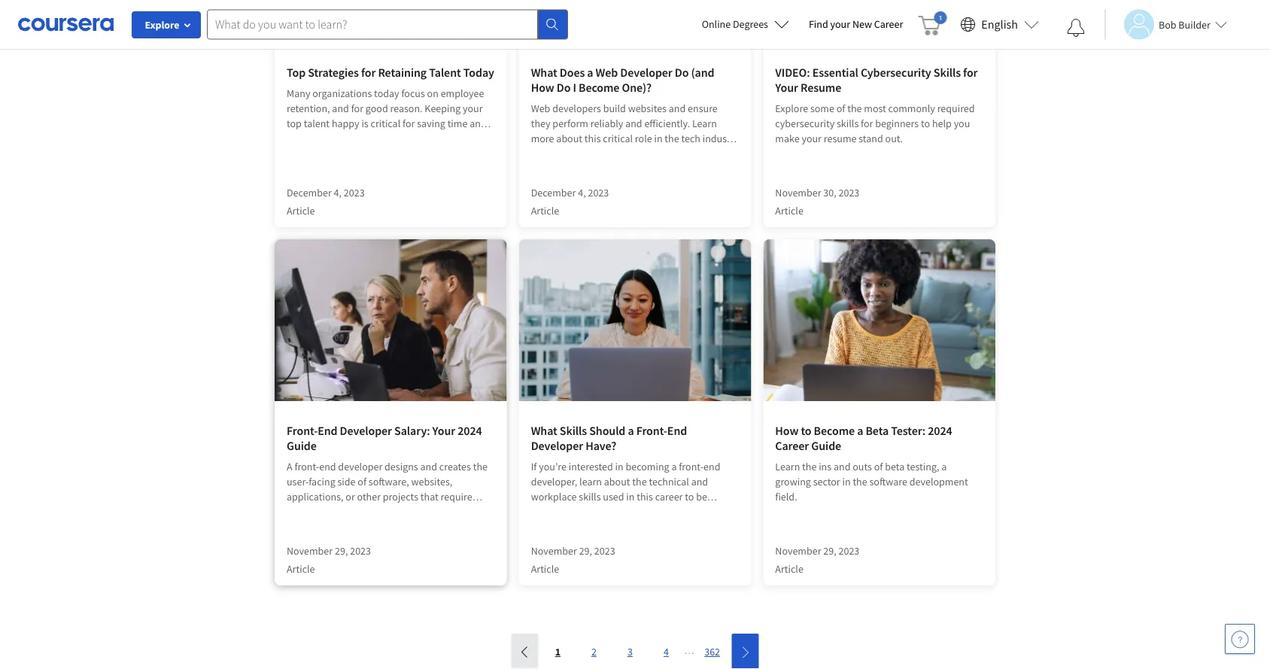 Task type: locate. For each thing, give the bounding box(es) containing it.
1 horizontal spatial learn
[[692, 117, 717, 130]]

0 horizontal spatial critical
[[371, 117, 401, 130]]

1 horizontal spatial web
[[596, 65, 618, 80]]

0 horizontal spatial december 4, 2023 article
[[287, 186, 365, 218]]

2023 for focus
[[344, 186, 365, 199]]

article inside 'november 30, 2023 article'
[[775, 204, 804, 218]]

29, down sector
[[824, 544, 837, 558]]

retaining
[[287, 147, 326, 160]]

learn
[[692, 117, 717, 130], [775, 460, 800, 473], [321, 505, 346, 519]]

you inside what skills should a front-end developer have? if you're interested in becoming a front-end developer, learn about the technical and workplace skills used in this career to be successful. this article covers the responsibilities of a front-end developer and how you can grow your skill set. november 29, 2023 article
[[552, 535, 568, 549]]

[featured image] a front-end developer is in an office working on their laptop with earbuds on. image
[[519, 239, 751, 401]]

0 horizontal spatial guide
[[287, 438, 317, 453]]

29, inside the front-end developer salary: your 2024 guide a front-end developer designs and creates the user-facing side of software, websites, applications, or other projects that require coding. learn the average front-end developer salary and how different factors can how much you can earn. november 29, 2023 article
[[335, 544, 348, 558]]

explore inside the video: essential cybersecurity skills for your resume explore some of the most commonly required cybersecurity skills for beginners to help you make your resume stand out.
[[775, 102, 808, 115]]

2 make from the left
[[775, 132, 800, 145]]

for up stand
[[861, 117, 873, 130]]

english
[[982, 17, 1018, 32]]

skills up required
[[934, 65, 961, 80]]

front- up a on the bottom of the page
[[287, 423, 318, 438]]

1 december from the left
[[287, 186, 332, 199]]

0 horizontal spatial can
[[305, 535, 321, 549]]

in right role
[[654, 132, 663, 145]]

developer left the salary:
[[340, 423, 392, 438]]

how down more
[[550, 147, 569, 160]]

this up get
[[585, 132, 601, 145]]

1 horizontal spatial december 4, 2023 article
[[531, 186, 609, 218]]

become up the ins
[[814, 423, 855, 438]]

0 vertical spatial this
[[585, 132, 601, 145]]

previous page image
[[519, 646, 531, 658]]

how
[[550, 147, 569, 160], [334, 520, 353, 534], [445, 520, 464, 534], [531, 535, 550, 549]]

can down responsibilities
[[571, 535, 586, 549]]

2 horizontal spatial you
[[954, 117, 970, 130]]

learn inside how to become a beta tester: 2024 career guide learn the ins and outs of beta testing, a growing sector in the software development field.
[[775, 460, 800, 473]]

websites,
[[411, 475, 453, 488]]

perform
[[553, 117, 588, 130]]

to inside what skills should a front-end developer have? if you're interested in becoming a front-end developer, learn about the technical and workplace skills used in this career to be successful. this article covers the responsibilities of a front-end developer and how you can grow your skill set. november 29, 2023 article
[[685, 490, 694, 503]]

can down "salary"
[[305, 535, 321, 549]]

1 29, from the left
[[335, 544, 348, 558]]

earn.
[[323, 535, 345, 549]]

and
[[332, 102, 349, 115], [669, 102, 686, 115], [470, 117, 487, 130], [626, 117, 642, 130], [531, 147, 548, 160], [420, 460, 437, 473], [834, 460, 851, 473], [691, 475, 708, 488], [315, 520, 332, 534], [709, 520, 726, 534]]

1 vertical spatial skills
[[560, 423, 587, 438]]

1 vertical spatial your
[[432, 423, 455, 438]]

about down perform
[[556, 132, 583, 145]]

you down responsibilities
[[552, 535, 568, 549]]

in right sector
[[843, 475, 851, 488]]

developer
[[338, 460, 383, 473], [445, 505, 489, 519], [662, 520, 706, 534]]

to left get
[[571, 147, 580, 160]]

november down field.
[[775, 544, 821, 558]]

guide up the ins
[[812, 438, 841, 453]]

0 horizontal spatial skills
[[579, 490, 601, 503]]

29, inside november 29, 2023 article
[[824, 544, 837, 558]]

2 vertical spatial learn
[[321, 505, 346, 519]]

1 horizontal spatial 4,
[[578, 186, 586, 199]]

29, down the or
[[335, 544, 348, 558]]

skills left should
[[560, 423, 587, 438]]

what for skills
[[531, 423, 558, 438]]

december 4, 2023 article for organizations
[[287, 186, 365, 218]]

2023 inside 'november 30, 2023 article'
[[839, 186, 860, 199]]

1 vertical spatial web
[[531, 102, 550, 115]]

you inside the front-end developer salary: your 2024 guide a front-end developer designs and creates the user-facing side of software, websites, applications, or other projects that require coding. learn the average front-end developer salary and how different factors can how much you can earn. november 29, 2023 article
[[287, 535, 303, 549]]

career up growing
[[775, 438, 809, 453]]

november left the 30, at the right top of page
[[775, 186, 821, 199]]

article for organizations
[[287, 204, 315, 218]]

software,
[[369, 475, 409, 488]]

0 horizontal spatial 4,
[[334, 186, 342, 199]]

0 vertical spatial web
[[596, 65, 618, 80]]

creates
[[439, 460, 471, 473]]

front-
[[295, 460, 319, 473], [679, 460, 704, 473], [401, 505, 426, 519], [619, 520, 643, 534]]

november inside the front-end developer salary: your 2024 guide a front-end developer designs and creates the user-facing side of software, websites, applications, or other projects that require coding. learn the average front-end developer salary and how different factors can how much you can earn. november 29, 2023 article
[[287, 544, 333, 558]]

beta
[[866, 423, 889, 438]]

2 guide from the left
[[812, 438, 841, 453]]

learn down the ensure
[[692, 117, 717, 130]]

of inside the video: essential cybersecurity skills for your resume explore some of the most commonly required cybersecurity skills for beginners to help you make your resume stand out.
[[837, 102, 845, 115]]

new
[[853, 17, 872, 31]]

4, for organizations
[[334, 186, 342, 199]]

(and
[[691, 65, 715, 80]]

developers
[[553, 102, 601, 115]]

what left does
[[531, 65, 558, 80]]

front- up becoming
[[636, 423, 667, 438]]

websites
[[628, 102, 667, 115]]

the right creates
[[473, 460, 488, 473]]

2 what from the top
[[531, 423, 558, 438]]

2023 inside november 29, 2023 article
[[839, 544, 860, 558]]

1 2024 from the left
[[458, 423, 482, 438]]

you down "salary"
[[287, 535, 303, 549]]

2 vertical spatial developer
[[662, 520, 706, 534]]

end up becoming
[[667, 423, 687, 438]]

0 horizontal spatial front-
[[287, 423, 318, 438]]

november down responsibilities
[[531, 544, 577, 558]]

to inside top strategies for retaining talent today many organizations today focus on employee retention, and for good reason. keeping your top talent happy is critical for saving time and money. explore ways to make a difference in retaining employees.
[[381, 132, 390, 145]]

in right difference
[[472, 132, 480, 145]]

about up used
[[604, 475, 630, 488]]

do left (and
[[675, 65, 689, 80]]

1 horizontal spatial your
[[775, 80, 798, 95]]

2023 down sector
[[839, 544, 860, 558]]

0 horizontal spatial make
[[392, 132, 416, 145]]

the down career
[[662, 505, 676, 519]]

0 vertical spatial developer
[[338, 460, 383, 473]]

skills inside the video: essential cybersecurity skills for your resume explore some of the most commonly required cybersecurity skills for beginners to help you make your resume stand out.
[[934, 65, 961, 80]]

your inside what skills should a front-end developer have? if you're interested in becoming a front-end developer, learn about the technical and workplace skills used in this career to be successful. this article covers the responsibilities of a front-end developer and how you can grow your skill set. november 29, 2023 article
[[613, 535, 633, 549]]

learn down the or
[[321, 505, 346, 519]]

1 horizontal spatial 2024
[[928, 423, 953, 438]]

0 horizontal spatial december
[[287, 186, 332, 199]]

guide inside the front-end developer salary: your 2024 guide a front-end developer designs and creates the user-facing side of software, websites, applications, or other projects that require coding. learn the average front-end developer salary and how different factors can how much you can earn. november 29, 2023 article
[[287, 438, 317, 453]]

0 horizontal spatial 2024
[[458, 423, 482, 438]]

0 horizontal spatial this
[[585, 132, 601, 145]]

to left help
[[921, 117, 930, 130]]

article inside november 29, 2023 article
[[775, 562, 804, 576]]

online degrees button
[[690, 8, 801, 41]]

explore inside top strategies for retaining talent today many organizations today focus on employee retention, and for good reason. keeping your top talent happy is critical for saving time and money. explore ways to make a difference in retaining employees.
[[322, 132, 354, 145]]

find
[[809, 17, 828, 31]]

of right outs
[[874, 460, 883, 473]]

learn inside what does a web developer do (and how do i become one)? web developers build websites and ensure they perform reliably and efficiently. learn more about this critical role in the tech industry and how to get started.
[[692, 117, 717, 130]]

2 horizontal spatial learn
[[775, 460, 800, 473]]

show notifications image
[[1067, 19, 1085, 37]]

1 vertical spatial about
[[604, 475, 630, 488]]

1 vertical spatial critical
[[603, 132, 633, 145]]

web
[[596, 65, 618, 80], [531, 102, 550, 115]]

1 vertical spatial skills
[[579, 490, 601, 503]]

november
[[775, 186, 821, 199], [287, 544, 333, 558], [531, 544, 577, 558], [775, 544, 821, 558]]

about
[[556, 132, 583, 145], [604, 475, 630, 488]]

1 vertical spatial learn
[[775, 460, 800, 473]]

0 vertical spatial how
[[531, 80, 554, 95]]

1 horizontal spatial how
[[775, 423, 799, 438]]

what inside what does a web developer do (and how do i become one)? web developers build websites and ensure they perform reliably and efficiently. learn more about this critical role in the tech industry and how to get started.
[[531, 65, 558, 80]]

1 horizontal spatial become
[[814, 423, 855, 438]]

november 29, 2023 article
[[775, 544, 860, 576]]

other
[[357, 490, 381, 503]]

november inside november 29, 2023 article
[[775, 544, 821, 558]]

how down responsibilities
[[531, 535, 550, 549]]

be
[[696, 490, 707, 503]]

this inside what does a web developer do (and how do i become one)? web developers build websites and ensure they perform reliably and efficiently. learn more about this critical role in the tech industry and how to get started.
[[585, 132, 601, 145]]

how up growing
[[775, 423, 799, 438]]

a
[[587, 65, 593, 80], [418, 132, 424, 145], [628, 423, 634, 438], [857, 423, 863, 438], [672, 460, 677, 473], [942, 460, 947, 473], [611, 520, 616, 534]]

industry
[[703, 132, 739, 145]]

next page image
[[740, 646, 752, 659]]

0 horizontal spatial career
[[775, 438, 809, 453]]

explore inside dropdown button
[[145, 18, 180, 32]]

end inside the front-end developer salary: your 2024 guide a front-end developer designs and creates the user-facing side of software, websites, applications, or other projects that require coding. learn the average front-end developer salary and how different factors can how much you can earn. november 29, 2023 article
[[318, 423, 338, 438]]

1 horizontal spatial developer
[[531, 438, 583, 453]]

your down cybersecurity
[[802, 132, 822, 145]]

can right factors
[[427, 520, 443, 534]]

in
[[472, 132, 480, 145], [654, 132, 663, 145], [615, 460, 624, 473], [843, 475, 851, 488], [626, 490, 635, 503]]

online degrees
[[702, 17, 768, 31]]

2 horizontal spatial 29,
[[824, 544, 837, 558]]

a right does
[[587, 65, 593, 80]]

0 horizontal spatial learn
[[321, 505, 346, 519]]

None search field
[[207, 9, 568, 40]]

skills up resume
[[837, 117, 859, 130]]

set.
[[654, 535, 670, 549]]

developer,
[[531, 475, 577, 488]]

of inside how to become a beta tester: 2024 career guide learn the ins and outs of beta testing, a growing sector in the software development field.
[[874, 460, 883, 473]]

december 4, 2023 article down retaining
[[287, 186, 365, 218]]

this up the covers on the bottom of the page
[[637, 490, 653, 503]]

you're
[[539, 460, 567, 473]]

top strategies for retaining talent today many organizations today focus on employee retention, and for good reason. keeping your top talent happy is critical for saving time and money. explore ways to make a difference in retaining employees.
[[287, 65, 494, 160]]

1 end from the left
[[318, 423, 338, 438]]

0 vertical spatial skills
[[934, 65, 961, 80]]

0 horizontal spatial skills
[[560, 423, 587, 438]]

become right i
[[579, 80, 620, 95]]

responsibilities
[[531, 520, 598, 534]]

web up they
[[531, 102, 550, 115]]

make down cybersecurity
[[775, 132, 800, 145]]

1 horizontal spatial december
[[531, 186, 576, 199]]

guide up a on the bottom of the page
[[287, 438, 317, 453]]

or
[[346, 490, 355, 503]]

the down efficiently.
[[665, 132, 679, 145]]

for up required
[[963, 65, 978, 80]]

this inside what skills should a front-end developer have? if you're interested in becoming a front-end developer, learn about the technical and workplace skills used in this career to be successful. this article covers the responsibilities of a front-end developer and how you can grow your skill set. november 29, 2023 article
[[637, 490, 653, 503]]

get
[[582, 147, 596, 160]]

1 horizontal spatial can
[[427, 520, 443, 534]]

make down reason.
[[392, 132, 416, 145]]

0 horizontal spatial do
[[557, 80, 571, 95]]

front- right a on the bottom of the page
[[295, 460, 319, 473]]

november inside what skills should a front-end developer have? if you're interested in becoming a front-end developer, learn about the technical and workplace skills used in this career to be successful. this article covers the responsibilities of a front-end developer and how you can grow your skill set. november 29, 2023 article
[[531, 544, 577, 558]]

critical down good
[[371, 117, 401, 130]]

how inside what skills should a front-end developer have? if you're interested in becoming a front-end developer, learn about the technical and workplace skills used in this career to be successful. this article covers the responsibilities of a front-end developer and how you can grow your skill set. november 29, 2023 article
[[531, 535, 550, 549]]

2 horizontal spatial explore
[[775, 102, 808, 115]]

what skills should a front-end developer have? if you're interested in becoming a front-end developer, learn about the technical and workplace skills used in this career to be successful. this article covers the responsibilities of a front-end developer and how you can grow your skill set. november 29, 2023 article
[[531, 423, 726, 576]]

what for does
[[531, 65, 558, 80]]

require
[[441, 490, 472, 503]]

1 horizontal spatial developer
[[445, 505, 489, 519]]

1 horizontal spatial skills
[[934, 65, 961, 80]]

front- inside what skills should a front-end developer have? if you're interested in becoming a front-end developer, learn about the technical and workplace skills used in this career to be successful. this article covers the responsibilities of a front-end developer and how you can grow your skill set. november 29, 2023 article
[[636, 423, 667, 438]]

2 end from the left
[[667, 423, 687, 438]]

keeping
[[425, 102, 461, 115]]

of inside the front-end developer salary: your 2024 guide a front-end developer designs and creates the user-facing side of software, websites, applications, or other projects that require coding. learn the average front-end developer salary and how different factors can how much you can earn. november 29, 2023 article
[[358, 475, 367, 488]]

1 december 4, 2023 article from the left
[[287, 186, 365, 218]]

0 vertical spatial explore
[[145, 18, 180, 32]]

developer inside what skills should a front-end developer have? if you're interested in becoming a front-end developer, learn about the technical and workplace skills used in this career to be successful. this article covers the responsibilities of a front-end developer and how you can grow your skill set. november 29, 2023 article
[[662, 520, 706, 534]]

1 horizontal spatial front-
[[636, 423, 667, 438]]

1 vertical spatial this
[[637, 490, 653, 503]]

2023 inside the front-end developer salary: your 2024 guide a front-end developer designs and creates the user-facing side of software, websites, applications, or other projects that require coding. learn the average front-end developer salary and how different factors can how much you can earn. november 29, 2023 article
[[350, 544, 371, 558]]

what inside what skills should a front-end developer have? if you're interested in becoming a front-end developer, learn about the technical and workplace skills used in this career to be successful. this article covers the responsibilities of a front-end developer and how you can grow your skill set. november 29, 2023 article
[[531, 423, 558, 438]]

role
[[635, 132, 652, 145]]

how
[[531, 80, 554, 95], [775, 423, 799, 438]]

29, inside what skills should a front-end developer have? if you're interested in becoming a front-end developer, learn about the technical and workplace skills used in this career to be successful. this article covers the responsibilities of a front-end developer and how you can grow your skill set. november 29, 2023 article
[[579, 544, 592, 558]]

your left skill
[[613, 535, 633, 549]]

skills inside what skills should a front-end developer have? if you're interested in becoming a front-end developer, learn about the technical and workplace skills used in this career to be successful. this article covers the responsibilities of a front-end developer and how you can grow your skill set. november 29, 2023 article
[[560, 423, 587, 438]]

1 horizontal spatial guide
[[812, 438, 841, 453]]

1 vertical spatial how
[[775, 423, 799, 438]]

2 december 4, 2023 article from the left
[[531, 186, 609, 218]]

workplace
[[531, 490, 577, 503]]

0 horizontal spatial 29,
[[335, 544, 348, 558]]

do left i
[[557, 80, 571, 95]]

0 vertical spatial about
[[556, 132, 583, 145]]

2024 inside how to become a beta tester: 2024 career guide learn the ins and outs of beta testing, a growing sector in the software development field.
[[928, 423, 953, 438]]

0 vertical spatial your
[[775, 80, 798, 95]]

2023 inside what skills should a front-end developer have? if you're interested in becoming a front-end developer, learn about the technical and workplace skills used in this career to be successful. this article covers the responsibilities of a front-end developer and how you can grow your skill set. november 29, 2023 article
[[594, 544, 615, 558]]

0 vertical spatial learn
[[692, 117, 717, 130]]

your
[[775, 80, 798, 95], [432, 423, 455, 438]]

the
[[848, 102, 862, 115], [665, 132, 679, 145], [473, 460, 488, 473], [802, 460, 817, 473], [632, 475, 647, 488], [853, 475, 868, 488], [348, 505, 363, 519], [662, 505, 676, 519]]

how left much
[[445, 520, 464, 534]]

you down required
[[954, 117, 970, 130]]

the inside the video: essential cybersecurity skills for your resume explore some of the most commonly required cybersecurity skills for beginners to help you make your resume stand out.
[[848, 102, 862, 115]]

a up development
[[942, 460, 947, 473]]

skill
[[635, 535, 652, 549]]

make inside the video: essential cybersecurity skills for your resume explore some of the most commonly required cybersecurity skills for beginners to help you make your resume stand out.
[[775, 132, 800, 145]]

0 vertical spatial what
[[531, 65, 558, 80]]

1 horizontal spatial 29,
[[579, 544, 592, 558]]

skills
[[934, 65, 961, 80], [560, 423, 587, 438]]

career right new
[[874, 17, 903, 31]]

december down more
[[531, 186, 576, 199]]

1 horizontal spatial this
[[637, 490, 653, 503]]

how to become a beta tester: 2024 career guide learn the ins and outs of beta testing, a growing sector in the software development field.
[[775, 423, 968, 503]]

2 december from the left
[[531, 186, 576, 199]]

2024 right tester:
[[928, 423, 953, 438]]

2 29, from the left
[[579, 544, 592, 558]]

a down article
[[611, 520, 616, 534]]

front- up skill
[[619, 520, 643, 534]]

end down that
[[426, 505, 443, 519]]

2 horizontal spatial developer
[[662, 520, 706, 534]]

december 4, 2023 article down get
[[531, 186, 609, 218]]

0 horizontal spatial your
[[432, 423, 455, 438]]

tech
[[681, 132, 701, 145]]

testing,
[[907, 460, 940, 473]]

1 horizontal spatial critical
[[603, 132, 633, 145]]

of right side
[[358, 475, 367, 488]]

0 vertical spatial become
[[579, 80, 620, 95]]

1 vertical spatial become
[[814, 423, 855, 438]]

used
[[603, 490, 624, 503]]

[featured image] manager in a meeting with an employee. image
[[275, 0, 507, 43]]

career
[[655, 490, 683, 503]]

4,
[[334, 186, 342, 199], [578, 186, 586, 199]]

become inside how to become a beta tester: 2024 career guide learn the ins and outs of beta testing, a growing sector in the software development field.
[[814, 423, 855, 438]]

1 what from the top
[[531, 65, 558, 80]]

of inside what skills should a front-end developer have? if you're interested in becoming a front-end developer, learn about the technical and workplace skills used in this career to be successful. this article covers the responsibilities of a front-end developer and how you can grow your skill set. november 29, 2023 article
[[600, 520, 609, 534]]

article for how
[[531, 204, 559, 218]]

developer down require
[[445, 505, 489, 519]]

2 horizontal spatial can
[[571, 535, 586, 549]]

developer up side
[[338, 460, 383, 473]]

a down saving
[[418, 132, 424, 145]]

of
[[837, 102, 845, 115], [874, 460, 883, 473], [358, 475, 367, 488], [600, 520, 609, 534]]

0 vertical spatial critical
[[371, 117, 401, 130]]

front- inside the front-end developer salary: your 2024 guide a front-end developer designs and creates the user-facing side of software, websites, applications, or other projects that require coding. learn the average front-end developer salary and how different factors can how much you can earn. november 29, 2023 article
[[287, 423, 318, 438]]

2 vertical spatial explore
[[322, 132, 354, 145]]

a left beta
[[857, 423, 863, 438]]

does
[[560, 65, 585, 80]]

1 guide from the left
[[287, 438, 317, 453]]

more
[[531, 132, 554, 145]]

in inside top strategies for retaining talent today many organizations today focus on employee retention, and for good reason. keeping your top talent happy is critical for saving time and money. explore ways to make a difference in retaining employees.
[[472, 132, 480, 145]]

to up growing
[[801, 423, 812, 438]]

4, down get
[[578, 186, 586, 199]]

0 horizontal spatial developer
[[340, 423, 392, 438]]

2 horizontal spatial developer
[[620, 65, 673, 80]]

2 front- from the left
[[636, 423, 667, 438]]

developer up you're
[[531, 438, 583, 453]]

end down the covers on the bottom of the page
[[643, 520, 660, 534]]

1 vertical spatial explore
[[775, 102, 808, 115]]

to right ways
[[381, 132, 390, 145]]

this for interested
[[637, 490, 653, 503]]

learn up growing
[[775, 460, 800, 473]]

of up grow
[[600, 520, 609, 534]]

1 vertical spatial developer
[[445, 505, 489, 519]]

1 front- from the left
[[287, 423, 318, 438]]

0 horizontal spatial about
[[556, 132, 583, 145]]

1 horizontal spatial skills
[[837, 117, 859, 130]]

developer inside what skills should a front-end developer have? if you're interested in becoming a front-end developer, learn about the technical and workplace skills used in this career to be successful. this article covers the responsibilities of a front-end developer and how you can grow your skill set. november 29, 2023 article
[[531, 438, 583, 453]]

degrees
[[733, 17, 768, 31]]

you inside the video: essential cybersecurity skills for your resume explore some of the most commonly required cybersecurity skills for beginners to help you make your resume stand out.
[[954, 117, 970, 130]]

1 horizontal spatial end
[[667, 423, 687, 438]]

2023 for of
[[839, 186, 860, 199]]

1 make from the left
[[392, 132, 416, 145]]

0 horizontal spatial become
[[579, 80, 620, 95]]

end inside what skills should a front-end developer have? if you're interested in becoming a front-end developer, learn about the technical and workplace skills used in this career to be successful. this article covers the responsibilities of a front-end developer and how you can grow your skill set. november 29, 2023 article
[[667, 423, 687, 438]]

1 horizontal spatial you
[[552, 535, 568, 549]]

3 29, from the left
[[824, 544, 837, 558]]

0 horizontal spatial developer
[[338, 460, 383, 473]]

much
[[466, 520, 491, 534]]

2023 left skill
[[594, 544, 615, 558]]

salary
[[287, 520, 313, 534]]

0 horizontal spatial end
[[318, 423, 338, 438]]

should
[[589, 423, 626, 438]]

0 vertical spatial career
[[874, 17, 903, 31]]

0 horizontal spatial how
[[531, 80, 554, 95]]

0 horizontal spatial you
[[287, 535, 303, 549]]

2023 down employees.
[[344, 186, 365, 199]]

make
[[392, 132, 416, 145], [775, 132, 800, 145]]

one)?
[[622, 80, 652, 95]]

0 vertical spatial skills
[[837, 117, 859, 130]]

for up is
[[351, 102, 364, 115]]

1 4, from the left
[[334, 186, 342, 199]]

1 horizontal spatial make
[[775, 132, 800, 145]]

many
[[287, 87, 310, 100]]

your down employee
[[463, 102, 483, 115]]

in inside how to become a beta tester: 2024 career guide learn the ins and outs of beta testing, a growing sector in the software development field.
[[843, 475, 851, 488]]

2 4, from the left
[[578, 186, 586, 199]]

become
[[579, 80, 620, 95], [814, 423, 855, 438]]

1 horizontal spatial explore
[[322, 132, 354, 145]]

for
[[361, 65, 376, 80], [963, 65, 978, 80], [351, 102, 364, 115], [403, 117, 415, 130], [861, 117, 873, 130]]

web left one)?
[[596, 65, 618, 80]]

top
[[287, 65, 306, 80]]

help center image
[[1231, 630, 1249, 648]]

0 horizontal spatial explore
[[145, 18, 180, 32]]

your right the salary:
[[432, 423, 455, 438]]

your left resume
[[775, 80, 798, 95]]

what up you're
[[531, 423, 558, 438]]

online
[[702, 17, 731, 31]]

retaining
[[378, 65, 427, 80]]

guide
[[287, 438, 317, 453], [812, 438, 841, 453]]

1 vertical spatial what
[[531, 423, 558, 438]]

the down outs
[[853, 475, 868, 488]]

critical inside top strategies for retaining talent today many organizations today focus on employee retention, and for good reason. keeping your top talent happy is critical for saving time and money. explore ways to make a difference in retaining employees.
[[371, 117, 401, 130]]

end
[[319, 460, 336, 473], [704, 460, 721, 473], [426, 505, 443, 519], [643, 520, 660, 534]]

1 horizontal spatial about
[[604, 475, 630, 488]]

that
[[421, 490, 439, 503]]

2 2024 from the left
[[928, 423, 953, 438]]

you
[[954, 117, 970, 130], [287, 535, 303, 549], [552, 535, 568, 549]]

[featured image] two front-end developers are working together while looking at a desktop. image
[[275, 239, 507, 401]]

2024
[[458, 423, 482, 438], [928, 423, 953, 438]]

…
[[684, 643, 694, 657]]

4, down employees.
[[334, 186, 342, 199]]

december down retaining
[[287, 186, 332, 199]]

a inside top strategies for retaining talent today many organizations today focus on employee retention, and for good reason. keeping your top talent happy is critical for saving time and money. explore ways to make a difference in retaining employees.
[[418, 132, 424, 145]]

the left most
[[848, 102, 862, 115]]

1 vertical spatial career
[[775, 438, 809, 453]]

reliably
[[591, 117, 623, 130]]



Task type: vqa. For each thing, say whether or not it's contained in the screenshot.
already
no



Task type: describe. For each thing, give the bounding box(es) containing it.
technical
[[649, 475, 689, 488]]

end up facing
[[319, 460, 336, 473]]

about inside what skills should a front-end developer have? if you're interested in becoming a front-end developer, learn about the technical and workplace skills used in this career to be successful. this article covers the responsibilities of a front-end developer and how you can grow your skill set. november 29, 2023 article
[[604, 475, 630, 488]]

reason.
[[390, 102, 423, 115]]

time
[[448, 117, 468, 130]]

4, for how
[[578, 186, 586, 199]]

grow
[[588, 535, 611, 549]]

find your new career
[[809, 17, 903, 31]]

[featured image] a woman sits on a sofa with a laptop working as a cybersecurity analyst. image
[[763, 0, 996, 43]]

1
[[555, 645, 561, 659]]

average
[[365, 505, 399, 519]]

4
[[664, 645, 669, 659]]

career inside how to become a beta tester: 2024 career guide learn the ins and outs of beta testing, a growing sector in the software development field.
[[775, 438, 809, 453]]

outs
[[853, 460, 872, 473]]

30,
[[824, 186, 837, 199]]

bob builder
[[1159, 18, 1211, 31]]

about inside what does a web developer do (and how do i become one)? web developers build websites and ensure they perform reliably and efficiently. learn more about this critical role in the tech industry and how to get started.
[[556, 132, 583, 145]]

commonly
[[889, 102, 935, 115]]

cybersecurity
[[775, 117, 835, 130]]

november inside 'november 30, 2023 article'
[[775, 186, 821, 199]]

side
[[338, 475, 356, 488]]

interested
[[569, 460, 613, 473]]

this for become
[[585, 132, 601, 145]]

in inside what does a web developer do (and how do i become one)? web developers build websites and ensure they perform reliably and efficiently. learn more about this critical role in the tech industry and how to get started.
[[654, 132, 663, 145]]

learn
[[580, 475, 602, 488]]

learn inside the front-end developer salary: your 2024 guide a front-end developer designs and creates the user-facing side of software, websites, applications, or other projects that require coding. learn the average front-end developer salary and how different factors can how much you can earn. november 29, 2023 article
[[321, 505, 346, 519]]

user-
[[287, 475, 309, 488]]

talent
[[304, 117, 330, 130]]

become inside what does a web developer do (and how do i become one)? web developers build websites and ensure they perform reliably and efficiently. learn more about this critical role in the tech industry and how to get started.
[[579, 80, 620, 95]]

3
[[628, 645, 633, 659]]

coursera image
[[18, 12, 114, 36]]

guide inside how to become a beta tester: 2024 career guide learn the ins and outs of beta testing, a growing sector in the software development field.
[[812, 438, 841, 453]]

money.
[[287, 132, 319, 145]]

What do you want to learn? text field
[[207, 9, 538, 40]]

a up technical
[[672, 460, 677, 473]]

today
[[463, 65, 494, 80]]

article for explore
[[775, 204, 804, 218]]

organizations
[[313, 87, 372, 100]]

cybersecurity
[[861, 65, 931, 80]]

build
[[603, 102, 626, 115]]

english button
[[955, 0, 1045, 49]]

bob
[[1159, 18, 1177, 31]]

beginners
[[875, 117, 919, 130]]

is
[[362, 117, 369, 130]]

coding.
[[287, 505, 319, 519]]

ensure
[[688, 102, 718, 115]]

designs
[[385, 460, 418, 473]]

front-end developer salary: your 2024 guide a front-end developer designs and creates the user-facing side of software, websites, applications, or other projects that require coding. learn the average front-end developer salary and how different factors can how much you can earn. november 29, 2023 article
[[287, 423, 491, 576]]

the down becoming
[[632, 475, 647, 488]]

top
[[287, 117, 302, 130]]

to inside the video: essential cybersecurity skills for your resume explore some of the most commonly required cybersecurity skills for beginners to help you make your resume stand out.
[[921, 117, 930, 130]]

explore button
[[132, 11, 201, 38]]

applications,
[[287, 490, 344, 503]]

in down "have?"
[[615, 460, 624, 473]]

how inside how to become a beta tester: 2024 career guide learn the ins and outs of beta testing, a growing sector in the software development field.
[[775, 423, 799, 438]]

for up today
[[361, 65, 376, 80]]

362
[[705, 645, 720, 659]]

skills inside what skills should a front-end developer have? if you're interested in becoming a front-end developer, learn about the technical and workplace skills used in this career to be successful. this article covers the responsibilities of a front-end developer and how you can grow your skill set. november 29, 2023 article
[[579, 490, 601, 503]]

stand
[[859, 132, 883, 145]]

front- up factors
[[401, 505, 426, 519]]

december for how
[[531, 186, 576, 199]]

article for career
[[775, 562, 804, 576]]

[featured image] a beta tester is working from home on their laptop. image
[[763, 239, 996, 401]]

december 4, 2023 article for how
[[531, 186, 609, 218]]

article
[[601, 505, 629, 519]]

a inside what does a web developer do (and how do i become one)? web developers build websites and ensure they perform reliably and efficiently. learn more about this critical role in the tech industry and how to get started.
[[587, 65, 593, 80]]

the inside what does a web developer do (and how do i become one)? web developers build websites and ensure they perform reliably and efficiently. learn more about this critical role in the tech industry and how to get started.
[[665, 132, 679, 145]]

becoming
[[626, 460, 670, 473]]

successful.
[[531, 505, 579, 519]]

tester:
[[891, 423, 926, 438]]

a right should
[[628, 423, 634, 438]]

for down reason.
[[403, 117, 415, 130]]

developer inside what does a web developer do (and how do i become one)? web developers build websites and ensure they perform reliably and efficiently. learn more about this critical role in the tech industry and how to get started.
[[620, 65, 673, 80]]

how inside what does a web developer do (and how do i become one)? web developers build websites and ensure they perform reliably and efficiently. learn more about this critical role in the tech industry and how to get started.
[[550, 147, 569, 160]]

started.
[[598, 147, 632, 160]]

page navigation navigation
[[510, 634, 761, 669]]

today
[[374, 87, 399, 100]]

2 link
[[581, 638, 608, 665]]

saving
[[417, 117, 445, 130]]

bob builder button
[[1105, 9, 1227, 40]]

your inside top strategies for retaining talent today many organizations today focus on employee retention, and for good reason. keeping your top talent happy is critical for saving time and money. explore ways to make a difference in retaining employees.
[[463, 102, 483, 115]]

this
[[581, 505, 599, 519]]

1 horizontal spatial do
[[675, 65, 689, 80]]

to inside how to become a beta tester: 2024 career guide learn the ins and outs of beta testing, a growing sector in the software development field.
[[801, 423, 812, 438]]

video:
[[775, 65, 810, 80]]

the left the ins
[[802, 460, 817, 473]]

0 horizontal spatial web
[[531, 102, 550, 115]]

i
[[573, 80, 576, 95]]

sector
[[813, 475, 840, 488]]

essential
[[813, 65, 859, 80]]

resume
[[824, 132, 857, 145]]

end up be
[[704, 460, 721, 473]]

projects
[[383, 490, 418, 503]]

covers
[[631, 505, 660, 519]]

critical inside what does a web developer do (and how do i become one)? web developers build websites and ensure they perform reliably and efficiently. learn more about this critical role in the tech industry and how to get started.
[[603, 132, 633, 145]]

2024 inside the front-end developer salary: your 2024 guide a front-end developer designs and creates the user-facing side of software, websites, applications, or other projects that require coding. learn the average front-end developer salary and how different factors can how much you can earn. november 29, 2023 article
[[458, 423, 482, 438]]

how inside what does a web developer do (and how do i become one)? web developers build websites and ensure they perform reliably and efficiently. learn more about this critical role in the tech industry and how to get started.
[[531, 80, 554, 95]]

focus
[[401, 87, 425, 100]]

what does a web developer do (and how do i become one)? web developers build websites and ensure they perform reliably and efficiently. learn more about this critical role in the tech industry and how to get started.
[[531, 65, 739, 160]]

make inside top strategies for retaining talent today many organizations today focus on employee retention, and for good reason. keeping your top talent happy is critical for saving time and money. explore ways to make a difference in retaining employees.
[[392, 132, 416, 145]]

ins
[[819, 460, 832, 473]]

and inside how to become a beta tester: 2024 career guide learn the ins and outs of beta testing, a growing sector in the software development field.
[[834, 460, 851, 473]]

some
[[810, 102, 835, 115]]

2
[[591, 645, 597, 659]]

have?
[[586, 438, 617, 453]]

developer inside the front-end developer salary: your 2024 guide a front-end developer designs and creates the user-facing side of software, websites, applications, or other projects that require coding. learn the average front-end developer salary and how different factors can how much you can earn. november 29, 2023 article
[[340, 423, 392, 438]]

video: essential cybersecurity skills for your resume explore some of the most commonly required cybersecurity skills for beginners to help you make your resume stand out.
[[775, 65, 978, 145]]

a
[[287, 460, 292, 473]]

article inside what skills should a front-end developer have? if you're interested in becoming a front-end developer, learn about the technical and workplace skills used in this career to be successful. this article covers the responsibilities of a front-end developer and how you can grow your skill set. november 29, 2023 article
[[531, 562, 559, 576]]

article inside the front-end developer salary: your 2024 guide a front-end developer designs and creates the user-facing side of software, websites, applications, or other projects that require coding. learn the average front-end developer salary and how different factors can how much you can earn. november 29, 2023 article
[[287, 562, 315, 576]]

your inside the video: essential cybersecurity skills for your resume explore some of the most commonly required cybersecurity skills for beginners to help you make your resume stand out.
[[775, 80, 798, 95]]

difference
[[426, 132, 470, 145]]

efficiently.
[[645, 117, 690, 130]]

december for organizations
[[287, 186, 332, 199]]

skills inside the video: essential cybersecurity skills for your resume explore some of the most commonly required cybersecurity skills for beginners to help you make your resume stand out.
[[837, 117, 859, 130]]

november 30, 2023 article
[[775, 186, 860, 218]]

in right used
[[626, 490, 635, 503]]

your inside the video: essential cybersecurity skills for your resume explore some of the most commonly required cybersecurity skills for beginners to help you make your resume stand out.
[[802, 132, 822, 145]]

help
[[932, 117, 952, 130]]

they
[[531, 117, 551, 130]]

front- up technical
[[679, 460, 704, 473]]

on
[[427, 87, 439, 100]]

employees.
[[328, 147, 379, 160]]

strategies
[[308, 65, 359, 80]]

to inside what does a web developer do (and how do i become one)? web developers build websites and ensure they perform reliably and efficiently. learn more about this critical role in the tech industry and how to get started.
[[571, 147, 580, 160]]

1 link
[[544, 638, 571, 665]]

most
[[864, 102, 886, 115]]

shopping cart: 1 item image
[[918, 11, 947, 35]]

your inside the front-end developer salary: your 2024 guide a front-end developer designs and creates the user-facing side of software, websites, applications, or other projects that require coding. learn the average front-end developer salary and how different factors can how much you can earn. november 29, 2023 article
[[432, 423, 455, 438]]

[featured image] a web designer is at the office working. image
[[519, 0, 751, 43]]

if
[[531, 460, 537, 473]]

2023 for i
[[588, 186, 609, 199]]

beta
[[885, 460, 905, 473]]

development
[[910, 475, 968, 488]]

can inside what skills should a front-end developer have? if you're interested in becoming a front-end developer, learn about the technical and workplace skills used in this career to be successful. this article covers the responsibilities of a front-end developer and how you can grow your skill set. november 29, 2023 article
[[571, 535, 586, 549]]

1 horizontal spatial career
[[874, 17, 903, 31]]

the down the or
[[348, 505, 363, 519]]

your right find in the right of the page
[[831, 17, 851, 31]]

software
[[870, 475, 908, 488]]

how up earn. on the left bottom of the page
[[334, 520, 353, 534]]

employee
[[441, 87, 484, 100]]

2023 for learn
[[839, 544, 860, 558]]



